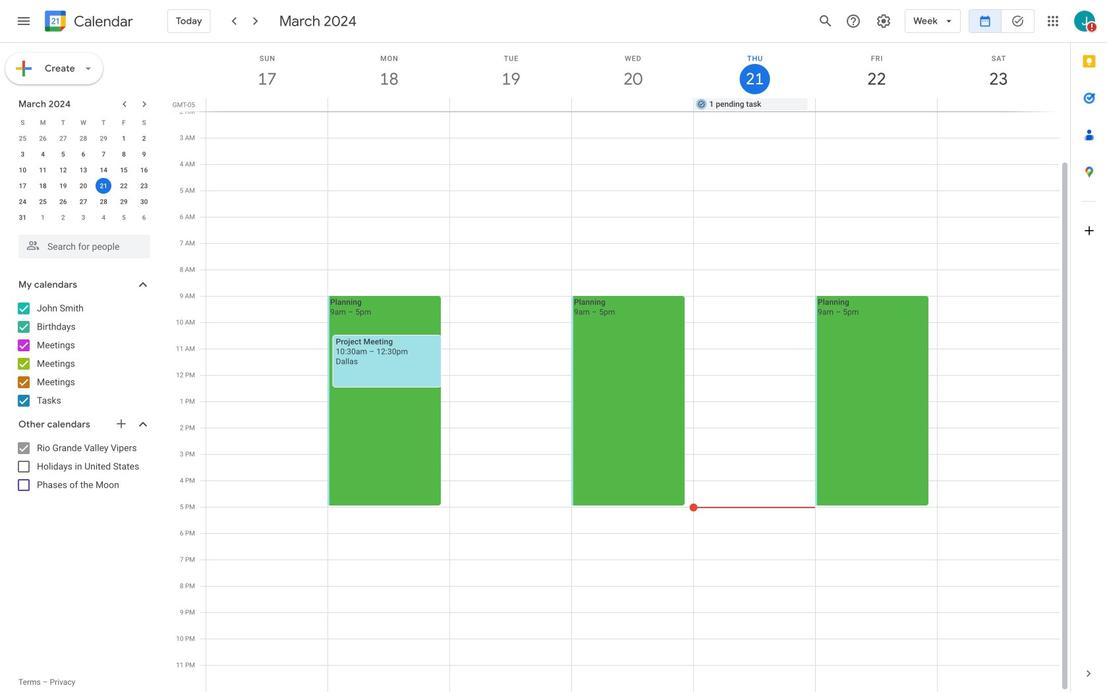 Task type: vqa. For each thing, say whether or not it's contained in the screenshot.
Add other calendars Image
yes



Task type: locate. For each thing, give the bounding box(es) containing it.
Search for people text field
[[26, 235, 142, 258]]

19 element
[[55, 178, 71, 194]]

february 25 element
[[15, 131, 31, 146]]

3 element
[[15, 146, 31, 162]]

24 element
[[15, 194, 31, 210]]

april 6 element
[[136, 210, 152, 226]]

4 element
[[35, 146, 51, 162]]

16 element
[[136, 162, 152, 178]]

april 1 element
[[35, 210, 51, 226]]

calendar element
[[42, 8, 133, 37]]

17 element
[[15, 178, 31, 194]]

april 3 element
[[75, 210, 91, 226]]

row group
[[13, 131, 154, 226]]

my calendars list
[[3, 298, 164, 411]]

22 element
[[116, 178, 132, 194]]

cell inside march 2024 grid
[[94, 178, 114, 194]]

7 element
[[96, 146, 112, 162]]

february 26 element
[[35, 131, 51, 146]]

other calendars list
[[3, 438, 164, 496]]

cell
[[206, 59, 328, 692], [328, 59, 450, 692], [450, 59, 572, 692], [572, 59, 694, 692], [690, 59, 816, 692], [816, 59, 938, 692], [938, 59, 1060, 692], [206, 98, 328, 111], [328, 98, 450, 111], [450, 98, 572, 111], [572, 98, 694, 111], [816, 98, 938, 111], [938, 98, 1060, 111], [94, 178, 114, 194]]

20 element
[[75, 178, 91, 194]]

main drawer image
[[16, 13, 32, 29]]

february 29 element
[[96, 131, 112, 146]]

april 4 element
[[96, 210, 112, 226]]

13 element
[[75, 162, 91, 178]]

None search field
[[0, 229, 164, 258]]

february 28 element
[[75, 131, 91, 146]]

29 element
[[116, 194, 132, 210]]

heading inside calendar element
[[71, 14, 133, 29]]

heading
[[71, 14, 133, 29]]

grid
[[169, 43, 1071, 692]]

25 element
[[35, 194, 51, 210]]

28 element
[[96, 194, 112, 210]]

march 2024 grid
[[13, 115, 154, 226]]

tab list
[[1072, 43, 1108, 655]]

row
[[200, 59, 1060, 692], [200, 98, 1071, 111], [13, 115, 154, 131], [13, 131, 154, 146], [13, 146, 154, 162], [13, 162, 154, 178], [13, 178, 154, 194], [13, 194, 154, 210], [13, 210, 154, 226]]

10 element
[[15, 162, 31, 178]]



Task type: describe. For each thing, give the bounding box(es) containing it.
april 5 element
[[116, 210, 132, 226]]

26 element
[[55, 194, 71, 210]]

15 element
[[116, 162, 132, 178]]

11 element
[[35, 162, 51, 178]]

23 element
[[136, 178, 152, 194]]

5 element
[[55, 146, 71, 162]]

31 element
[[15, 210, 31, 226]]

12 element
[[55, 162, 71, 178]]

21, today element
[[96, 178, 112, 194]]

8 element
[[116, 146, 132, 162]]

settings menu image
[[876, 13, 892, 29]]

30 element
[[136, 194, 152, 210]]

add other calendars image
[[115, 417, 128, 431]]

14 element
[[96, 162, 112, 178]]

27 element
[[75, 194, 91, 210]]

18 element
[[35, 178, 51, 194]]

2 element
[[136, 131, 152, 146]]

1 element
[[116, 131, 132, 146]]

6 element
[[75, 146, 91, 162]]

april 2 element
[[55, 210, 71, 226]]

february 27 element
[[55, 131, 71, 146]]

9 element
[[136, 146, 152, 162]]



